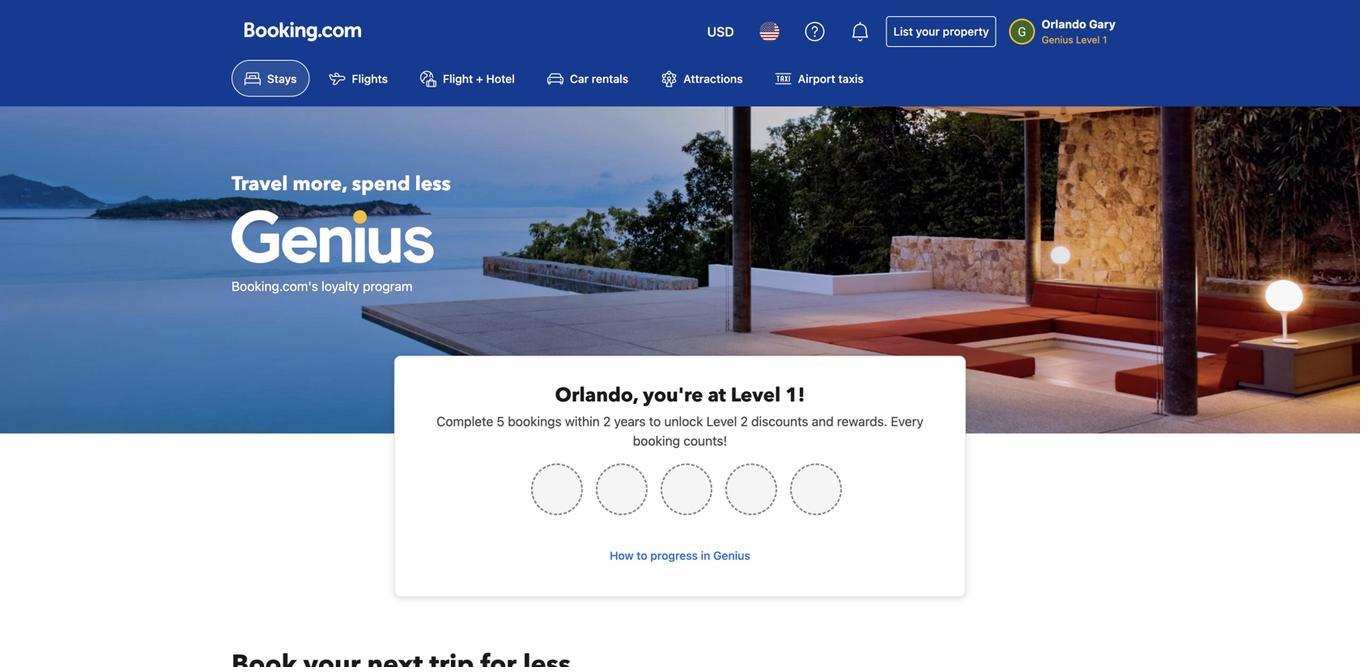 Task type: describe. For each thing, give the bounding box(es) containing it.
within
[[565, 414, 600, 429]]

you're
[[643, 382, 703, 409]]

more,
[[293, 171, 347, 197]]

hotel
[[486, 72, 515, 85]]

rentals
[[592, 72, 629, 85]]

less
[[415, 171, 451, 197]]

usd
[[707, 24, 734, 39]]

every
[[891, 414, 924, 429]]

unlock
[[664, 414, 703, 429]]

2 2 from the left
[[741, 414, 748, 429]]

your
[[916, 25, 940, 38]]

airport taxis
[[798, 72, 864, 85]]

airport taxis link
[[762, 60, 877, 97]]

taxis
[[839, 72, 864, 85]]

level for at
[[731, 382, 781, 409]]

years
[[614, 414, 646, 429]]

complete
[[437, 414, 493, 429]]

2 vertical spatial level
[[707, 414, 737, 429]]

booking.com's loyalty program
[[232, 278, 413, 294]]

counts!
[[684, 433, 727, 449]]

flights link
[[316, 60, 401, 97]]

property
[[943, 25, 989, 38]]

0 horizontal spatial to
[[637, 549, 648, 562]]

level for genius
[[1076, 34, 1100, 45]]

flights
[[352, 72, 388, 85]]

+
[[476, 72, 483, 85]]

1
[[1103, 34, 1107, 45]]

program
[[363, 278, 413, 294]]

how
[[610, 549, 634, 562]]

bookings
[[508, 414, 562, 429]]

booking
[[633, 433, 680, 449]]

orlando, you're at level 1! complete 5 bookings within 2 years to unlock level 2 discounts and rewards. every booking counts!
[[437, 382, 924, 449]]

list
[[894, 25, 913, 38]]

flight
[[443, 72, 473, 85]]

rewards.
[[837, 414, 888, 429]]



Task type: locate. For each thing, give the bounding box(es) containing it.
level
[[1076, 34, 1100, 45], [731, 382, 781, 409], [707, 414, 737, 429]]

2 left 'years'
[[603, 414, 611, 429]]

booking.com's
[[232, 278, 318, 294]]

orlando gary genius level 1
[[1042, 17, 1116, 45]]

usd button
[[698, 12, 744, 51]]

1!
[[786, 382, 805, 409]]

flight + hotel link
[[407, 60, 528, 97]]

car rentals link
[[534, 60, 642, 97]]

orlando,
[[555, 382, 638, 409]]

attractions link
[[648, 60, 756, 97]]

car rentals
[[570, 72, 629, 85]]

gary
[[1089, 17, 1116, 31]]

travel more, spend less
[[232, 171, 451, 197]]

level up discounts
[[731, 382, 781, 409]]

to
[[649, 414, 661, 429], [637, 549, 648, 562]]

5
[[497, 414, 505, 429]]

genius
[[1042, 34, 1074, 45], [713, 549, 751, 562]]

travel
[[232, 171, 288, 197]]

0 vertical spatial genius
[[1042, 34, 1074, 45]]

progress
[[651, 549, 698, 562]]

to inside orlando, you're at level 1! complete 5 bookings within 2 years to unlock level 2 discounts and rewards. every booking counts!
[[649, 414, 661, 429]]

2
[[603, 414, 611, 429], [741, 414, 748, 429]]

spend
[[352, 171, 410, 197]]

booking.com online hotel reservations image
[[245, 22, 361, 41]]

flight + hotel
[[443, 72, 515, 85]]

1 vertical spatial level
[[731, 382, 781, 409]]

1 horizontal spatial genius
[[1042, 34, 1074, 45]]

level left 1
[[1076, 34, 1100, 45]]

orlando
[[1042, 17, 1087, 31]]

how to progress in genius
[[610, 549, 751, 562]]

list your property
[[894, 25, 989, 38]]

stays link
[[232, 60, 310, 97]]

1 horizontal spatial 2
[[741, 414, 748, 429]]

genius down orlando
[[1042, 34, 1074, 45]]

level up "counts!"
[[707, 414, 737, 429]]

0 horizontal spatial 2
[[603, 414, 611, 429]]

level inside orlando gary genius level 1
[[1076, 34, 1100, 45]]

0 horizontal spatial genius
[[713, 549, 751, 562]]

1 vertical spatial genius
[[713, 549, 751, 562]]

1 horizontal spatial to
[[649, 414, 661, 429]]

1 vertical spatial to
[[637, 549, 648, 562]]

to up booking
[[649, 414, 661, 429]]

stays
[[267, 72, 297, 85]]

genius inside orlando gary genius level 1
[[1042, 34, 1074, 45]]

airport
[[798, 72, 836, 85]]

in
[[701, 549, 711, 562]]

loyalty
[[322, 278, 359, 294]]

discounts
[[752, 414, 809, 429]]

and
[[812, 414, 834, 429]]

genius image
[[232, 210, 434, 264], [232, 210, 434, 264]]

to right the how
[[637, 549, 648, 562]]

0 vertical spatial to
[[649, 414, 661, 429]]

2 left discounts
[[741, 414, 748, 429]]

1 2 from the left
[[603, 414, 611, 429]]

attractions
[[684, 72, 743, 85]]

car
[[570, 72, 589, 85]]

how to progress in genius link
[[603, 541, 757, 570]]

list your property link
[[887, 16, 997, 47]]

genius right in
[[713, 549, 751, 562]]

at
[[708, 382, 726, 409]]

0 vertical spatial level
[[1076, 34, 1100, 45]]



Task type: vqa. For each thing, say whether or not it's contained in the screenshot.
property
yes



